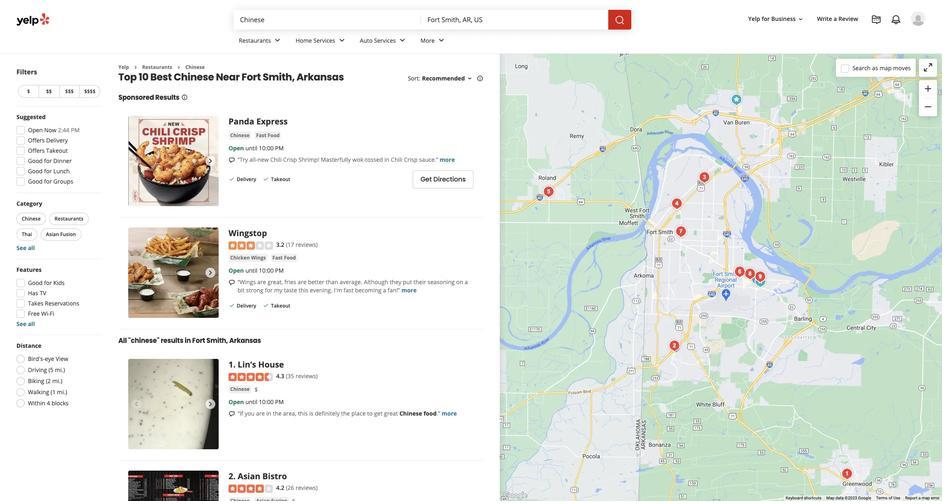 Task type: describe. For each thing, give the bounding box(es) containing it.
16 chevron right v2 image
[[175, 64, 182, 71]]

auto services link
[[353, 30, 414, 53]]

report a map error
[[905, 496, 940, 501]]

3 open until 10:00 pm from the top
[[229, 398, 284, 406]]

16 chevron right v2 image
[[132, 64, 139, 71]]

2 the from the left
[[341, 410, 350, 418]]

©2023
[[845, 496, 857, 501]]

2 vertical spatial more link
[[442, 410, 457, 418]]

recommended
[[422, 75, 465, 82]]

16 speech v2 image
[[229, 411, 235, 417]]

diamond head restaurant 2 image
[[669, 195, 685, 212]]

user actions element
[[742, 10, 937, 61]]

offers for offers delivery
[[28, 136, 45, 144]]

fast food link for chicken wings
[[271, 254, 298, 262]]

3 slideshow element from the top
[[128, 359, 219, 450]]

asian fusion button
[[41, 229, 81, 241]]

bea thai chinese restaurant image
[[541, 184, 557, 200]]

yelp link
[[118, 64, 129, 71]]

sponsored
[[118, 93, 154, 103]]

. for 2
[[233, 471, 236, 482]]

all for category
[[28, 244, 35, 252]]

tossed
[[365, 156, 383, 164]]

group containing category
[[15, 200, 102, 252]]

0 vertical spatial chinese link
[[185, 64, 205, 71]]

16 checkmark v2 image for delivery
[[229, 302, 235, 309]]

(5
[[48, 366, 53, 374]]

google
[[858, 496, 871, 501]]

for for kids
[[44, 279, 52, 287]]

although
[[364, 278, 388, 286]]

0 horizontal spatial arkansas
[[229, 336, 261, 346]]

1 reviews) from the top
[[296, 241, 318, 249]]

1 vertical spatial chinese link
[[229, 132, 251, 140]]

4.3
[[276, 373, 284, 380]]

yelp for yelp link at the left
[[118, 64, 129, 71]]

0 vertical spatial smith,
[[263, 70, 295, 84]]

see all button for features
[[16, 320, 35, 328]]

open until 10:00 pm for panda express
[[229, 144, 284, 152]]

0 vertical spatial delivery
[[46, 136, 68, 144]]

open for "try all-new chili crisp shrimp! masterfully wok-tossed in chili crisp sauce."
[[229, 144, 244, 152]]

groups
[[53, 178, 73, 185]]

within
[[28, 400, 45, 407]]

takes
[[28, 300, 43, 307]]

delivery for 16 checkmark v2 icon related to delivery
[[237, 302, 256, 309]]

sort:
[[408, 75, 420, 82]]

restaurants inside button
[[55, 215, 83, 222]]

16 checkmark v2 image for takeout
[[263, 302, 269, 309]]

16 checkmark v2 image for takeout
[[263, 176, 269, 182]]

$$ button
[[39, 85, 59, 98]]

blocks
[[52, 400, 69, 407]]

(35
[[286, 373, 294, 380]]

zoom out image
[[923, 102, 933, 112]]

chinese right best
[[174, 70, 214, 84]]

are up strong at the left
[[257, 278, 266, 286]]

in for all "chinese" results in fort smith, arkansas
[[185, 336, 191, 346]]

bistro
[[262, 471, 287, 482]]

auto services
[[360, 36, 396, 44]]

a right "report" at the bottom right of page
[[919, 496, 921, 501]]

error
[[931, 496, 940, 501]]

all "chinese" results in fort smith, arkansas
[[118, 336, 261, 346]]

0 vertical spatial 16 info v2 image
[[477, 75, 483, 82]]

2 vertical spatial chinese link
[[229, 385, 251, 394]]

map data ©2023 google
[[826, 496, 871, 501]]

review
[[839, 15, 858, 23]]

yelp for business button
[[745, 12, 807, 26]]

1 vertical spatial more
[[401, 286, 417, 294]]

wingstop image
[[752, 274, 769, 290]]

driving
[[28, 366, 47, 374]]

"try all-new chili crisp shrimp! masterfully wok-tossed in chili crisp sauce." more
[[238, 156, 455, 164]]

1 crisp from the left
[[283, 156, 297, 164]]

than
[[326, 278, 338, 286]]

option group containing distance
[[14, 342, 102, 410]]

evening.
[[310, 286, 332, 294]]

recommended button
[[422, 75, 473, 82]]

map
[[826, 496, 835, 501]]

1 vertical spatial 16 info v2 image
[[181, 94, 188, 101]]

see all button for category
[[16, 244, 35, 252]]

thai
[[22, 231, 32, 238]]

as
[[872, 64, 878, 72]]

bird's-
[[28, 355, 45, 363]]

10
[[139, 70, 148, 84]]

reviews) for 2 . asian bistro
[[296, 484, 318, 492]]

reservations
[[45, 300, 79, 307]]

christina o. image
[[911, 11, 926, 26]]

has
[[28, 289, 38, 297]]

kids
[[53, 279, 65, 287]]

keyboard
[[786, 496, 803, 501]]

0 horizontal spatial fort
[[192, 336, 205, 346]]

bit
[[238, 286, 245, 294]]

their
[[414, 278, 426, 286]]

wingstop image
[[128, 228, 219, 318]]

1 horizontal spatial arkansas
[[297, 70, 344, 84]]

suggested
[[16, 113, 46, 121]]

until for panda express
[[245, 144, 257, 152]]

food
[[424, 410, 437, 418]]

all for features
[[28, 320, 35, 328]]

results
[[155, 93, 179, 103]]

pm for "try all-new chili crisp shrimp! masterfully wok-tossed in chili crisp sauce."
[[275, 144, 284, 152]]

search image
[[615, 15, 625, 25]]

new
[[257, 156, 269, 164]]

masterfully
[[321, 156, 351, 164]]

shortcuts
[[804, 496, 822, 501]]

map region
[[481, 15, 942, 501]]

mi.) for biking (2 mi.)
[[52, 377, 62, 385]]

expand map image
[[923, 62, 933, 72]]

get directions
[[420, 175, 466, 184]]

good for good for dinner
[[28, 157, 43, 165]]

fast
[[344, 286, 354, 294]]

moves
[[893, 64, 911, 72]]

write a review
[[817, 15, 858, 23]]

4.2 star rating image
[[229, 485, 273, 493]]

seasoning
[[428, 278, 455, 286]]

16 speech v2 image for wingstop
[[229, 279, 235, 286]]

services for auto services
[[374, 36, 396, 44]]

chinese down category
[[22, 215, 41, 222]]

none field "near"
[[427, 15, 602, 24]]

"if
[[238, 410, 243, 418]]

good for good for groups
[[28, 178, 43, 185]]

business categories element
[[232, 30, 926, 53]]

keyboard shortcuts button
[[786, 496, 822, 501]]

3.2
[[276, 241, 284, 249]]

write a review link
[[814, 12, 862, 26]]

1 horizontal spatial $
[[255, 386, 258, 394]]

get directions link
[[413, 171, 474, 189]]

$ inside button
[[27, 88, 30, 95]]

takeout for 16 checkmark v2 image associated with delivery
[[271, 176, 290, 183]]

now
[[44, 126, 57, 134]]

express
[[256, 116, 288, 127]]

offers delivery
[[28, 136, 68, 144]]

wi-
[[41, 310, 50, 318]]

1 vertical spatial restaurants
[[142, 64, 172, 71]]

good for good for kids
[[28, 279, 43, 287]]

"wings
[[238, 278, 256, 286]]

24 chevron down v2 image for auto services
[[398, 36, 407, 45]]

(17
[[286, 241, 294, 249]]

1
[[229, 359, 233, 371]]

more link for wingstop
[[401, 286, 417, 294]]

$$$$ button
[[79, 85, 100, 98]]

0 horizontal spatial panda express image
[[128, 116, 219, 207]]

a inside write a review link
[[834, 15, 837, 23]]

panda express
[[229, 116, 288, 127]]

all
[[118, 336, 127, 346]]

home
[[296, 36, 312, 44]]

asian cafe image
[[732, 264, 748, 280]]

best
[[150, 70, 172, 84]]

previous image for "if you are in the area, this is definitely the place to get great
[[132, 400, 141, 410]]

open until 10:00 pm for wingstop
[[229, 267, 284, 275]]

thai button
[[16, 229, 37, 241]]

delivery for 16 checkmark v2 image associated with delivery
[[237, 176, 256, 183]]

zoom in image
[[923, 84, 933, 94]]

are right you
[[256, 410, 265, 418]]

open now 2:44 pm
[[28, 126, 80, 134]]

food for chicken wings
[[284, 254, 296, 261]]

see for category
[[16, 244, 26, 252]]

2 vertical spatial chinese button
[[229, 385, 251, 394]]

pad thai image
[[742, 266, 758, 282]]

fries
[[284, 278, 296, 286]]

group containing suggested
[[14, 113, 102, 188]]

keyboard shortcuts
[[786, 496, 822, 501]]

yelp for yelp for business
[[748, 15, 760, 23]]

$ button
[[18, 85, 39, 98]]

0 vertical spatial fort
[[242, 70, 261, 84]]

1 vertical spatial restaurants link
[[142, 64, 172, 71]]

eye
[[45, 355, 54, 363]]

until for wingstop
[[245, 267, 257, 275]]

asian fusion
[[46, 231, 76, 238]]

for for business
[[762, 15, 770, 23]]



Task type: locate. For each thing, give the bounding box(es) containing it.
0 vertical spatial more
[[440, 156, 455, 164]]

to
[[367, 410, 373, 418]]

yelp
[[748, 15, 760, 23], [118, 64, 129, 71]]

Find text field
[[240, 15, 414, 24]]

for inside the "wings are great, fries are better than average. although they put their seasoning on a bit strong for my taste this evening. i'm fast becoming a fan!"
[[265, 286, 273, 294]]

i'm
[[334, 286, 342, 294]]

1 vertical spatial see
[[16, 320, 26, 328]]

fast food down express
[[256, 132, 280, 139]]

None field
[[240, 15, 414, 24], [427, 15, 602, 24]]

0 vertical spatial arkansas
[[297, 70, 344, 84]]

good down good for lunch
[[28, 178, 43, 185]]

1 next image from the top
[[206, 156, 215, 166]]

fast food link down express
[[255, 132, 281, 140]]

1 none field from the left
[[240, 15, 414, 24]]

open down chicken
[[229, 267, 244, 275]]

slideshow element for wingstop
[[128, 228, 219, 318]]

0 horizontal spatial asian
[[46, 231, 59, 238]]

average.
[[340, 278, 362, 286]]

1 vertical spatial fast food button
[[271, 254, 298, 262]]

fast food link down 3.2
[[271, 254, 298, 262]]

2 open until 10:00 pm from the top
[[229, 267, 284, 275]]

fi
[[50, 310, 54, 318]]

1 horizontal spatial map
[[922, 496, 930, 501]]

24 chevron down v2 image right auto services
[[398, 36, 407, 45]]

offers up offers takeout on the top left
[[28, 136, 45, 144]]

fast for chinese
[[256, 132, 266, 139]]

1 good from the top
[[28, 157, 43, 165]]

16 checkmark v2 image
[[229, 176, 235, 182], [263, 176, 269, 182]]

1 see all button from the top
[[16, 244, 35, 252]]

offers down offers delivery
[[28, 147, 45, 155]]

slideshow element for panda express
[[128, 116, 219, 207]]

1 offers from the top
[[28, 136, 45, 144]]

mi.)
[[55, 366, 65, 374], [52, 377, 62, 385], [57, 388, 67, 396]]

fast food button down 3.2
[[271, 254, 298, 262]]

takes reservations
[[28, 300, 79, 307]]

0 vertical spatial restaurants
[[239, 36, 271, 44]]

open until 10:00 pm down wings in the bottom of the page
[[229, 267, 284, 275]]

2 see all from the top
[[16, 320, 35, 328]]

1 horizontal spatial the
[[341, 410, 350, 418]]

yelp left 'business' at the right top of the page
[[748, 15, 760, 23]]

0 vertical spatial next image
[[206, 156, 215, 166]]

asian
[[46, 231, 59, 238], [238, 471, 260, 482]]

fast food button for chicken wings
[[271, 254, 298, 262]]

panda express image
[[128, 116, 219, 207], [749, 272, 765, 288]]

2 chili from the left
[[391, 156, 402, 164]]

in right you
[[266, 410, 271, 418]]

0 vertical spatial reviews)
[[296, 241, 318, 249]]

2 vertical spatial 10:00
[[259, 398, 274, 406]]

"wings are great, fries are better than average. although they put their seasoning on a bit strong for my taste this evening. i'm fast becoming a fan!"
[[238, 278, 468, 294]]

2 vertical spatial mi.)
[[57, 388, 67, 396]]

services right home
[[313, 36, 335, 44]]

2 horizontal spatial 24 chevron down v2 image
[[398, 36, 407, 45]]

pm for "if you are in the area, this is definitely the place to get great
[[275, 398, 284, 406]]

0 vertical spatial panda express image
[[128, 116, 219, 207]]

for left 'business' at the right top of the page
[[762, 15, 770, 23]]

1 horizontal spatial 16 checkmark v2 image
[[263, 176, 269, 182]]

1 horizontal spatial none field
[[427, 15, 602, 24]]

strong
[[246, 286, 263, 294]]

1 horizontal spatial services
[[374, 36, 396, 44]]

2 vertical spatial reviews)
[[296, 484, 318, 492]]

2 offers from the top
[[28, 147, 45, 155]]

chicken
[[230, 254, 250, 261]]

lin's house image
[[128, 359, 219, 450]]

see all button down free
[[16, 320, 35, 328]]

16 speech v2 image left ""try"
[[229, 157, 235, 164]]

16 checkmark v2 image
[[229, 302, 235, 309], [263, 302, 269, 309]]

none field the find
[[240, 15, 414, 24]]

0 horizontal spatial chili
[[270, 156, 282, 164]]

asian bistro image
[[666, 338, 683, 354]]

good for dinner
[[28, 157, 72, 165]]

previous image
[[132, 156, 141, 166]]

0 horizontal spatial 16 checkmark v2 image
[[229, 302, 235, 309]]

projects image
[[871, 15, 881, 25]]

map right the as
[[880, 64, 892, 72]]

mi.) for walking (1 mi.)
[[57, 388, 67, 396]]

home services link
[[289, 30, 353, 53]]

3 10:00 from the top
[[259, 398, 274, 406]]

24 chevron down v2 image for home services
[[337, 36, 347, 45]]

mi.) right (5
[[55, 366, 65, 374]]

this inside the "wings are great, fries are better than average. although they put their seasoning on a bit strong for my taste this evening. i'm fast becoming a fan!"
[[299, 286, 308, 294]]

smith,
[[263, 70, 295, 84], [206, 336, 228, 346]]

china fun image
[[885, 59, 901, 76]]

wok-
[[352, 156, 365, 164]]

0 vertical spatial 10:00
[[259, 144, 274, 152]]

1 16 speech v2 image from the top
[[229, 157, 235, 164]]

next image
[[206, 400, 215, 410]]

asian left fusion
[[46, 231, 59, 238]]

more link
[[440, 156, 455, 164], [401, 286, 417, 294], [442, 410, 457, 418]]

see all down thai button
[[16, 244, 35, 252]]

wingstop link
[[229, 228, 267, 239]]

1 vertical spatial offers
[[28, 147, 45, 155]]

$$$ button
[[59, 85, 79, 98]]

map for moves
[[880, 64, 892, 72]]

tv
[[40, 289, 46, 297]]

the left area,
[[273, 410, 282, 418]]

0 vertical spatial takeout
[[46, 147, 68, 155]]

2 services from the left
[[374, 36, 396, 44]]

(2
[[46, 377, 51, 385]]

2 good from the top
[[28, 167, 43, 175]]

chinese link right 16 chevron right v2 image
[[185, 64, 205, 71]]

map
[[880, 64, 892, 72], [922, 496, 930, 501]]

$ down 4.3 star rating image
[[255, 386, 258, 394]]

1 horizontal spatial restaurants link
[[232, 30, 289, 53]]

see for features
[[16, 320, 26, 328]]

group containing features
[[14, 266, 102, 328]]

$ down filters
[[27, 88, 30, 95]]

group
[[919, 80, 937, 116], [14, 113, 102, 188], [15, 200, 102, 252], [14, 266, 102, 328]]

search
[[852, 64, 871, 72]]

3 reviews) from the top
[[296, 484, 318, 492]]

crisp left sauce."
[[404, 156, 418, 164]]

chinese link down 'panda'
[[229, 132, 251, 140]]

report
[[905, 496, 918, 501]]

0 horizontal spatial smith,
[[206, 336, 228, 346]]

next image for wingstop
[[206, 268, 215, 278]]

open up ""try"
[[229, 144, 244, 152]]

2 vertical spatial slideshow element
[[128, 359, 219, 450]]

1 horizontal spatial fast
[[272, 254, 283, 261]]

see all button
[[16, 244, 35, 252], [16, 320, 35, 328]]

16 speech v2 image for panda express
[[229, 157, 235, 164]]

terms of use link
[[876, 496, 900, 501]]

1 vertical spatial 10:00
[[259, 267, 274, 275]]

fort right results
[[192, 336, 205, 346]]

3.2 (17 reviews)
[[276, 241, 318, 249]]

1 vertical spatial yelp
[[118, 64, 129, 71]]

next image
[[206, 156, 215, 166], [206, 268, 215, 278]]

10:00 for panda express
[[259, 144, 274, 152]]

restaurants inside business categories element
[[239, 36, 271, 44]]

1 vertical spatial fast food
[[272, 254, 296, 261]]

arkansas
[[297, 70, 344, 84], [229, 336, 261, 346]]

2 16 speech v2 image from the top
[[229, 279, 235, 286]]

for for lunch
[[44, 167, 52, 175]]

services right auto
[[374, 36, 396, 44]]

home services
[[296, 36, 335, 44]]

1 horizontal spatial panda express image
[[749, 272, 765, 288]]

a left fan!"
[[383, 286, 386, 294]]

2 vertical spatial restaurants
[[55, 215, 83, 222]]

0 vertical spatial see all
[[16, 244, 35, 252]]

for left "my"
[[265, 286, 273, 294]]

"chinese"
[[128, 336, 159, 346]]

1 16 checkmark v2 image from the left
[[229, 302, 235, 309]]

for down offers takeout on the top left
[[44, 157, 52, 165]]

notifications image
[[891, 15, 901, 25]]

1 horizontal spatial restaurants
[[142, 64, 172, 71]]

1 slideshow element from the top
[[128, 116, 219, 207]]

3 good from the top
[[28, 178, 43, 185]]

1 open until 10:00 pm from the top
[[229, 144, 284, 152]]

1 . from the top
[[233, 359, 236, 371]]

2 . asian bistro
[[229, 471, 287, 482]]

free wi-fi
[[28, 310, 54, 318]]

4
[[47, 400, 50, 407]]

1 16 checkmark v2 image from the left
[[229, 176, 235, 182]]

yelp left 16 chevron right v2 icon
[[118, 64, 129, 71]]

chinese button down 4.3 star rating image
[[229, 385, 251, 394]]

1 services from the left
[[313, 36, 335, 44]]

24 chevron down v2 image left home
[[273, 36, 282, 45]]

pm for offers delivery
[[71, 126, 80, 134]]

google image
[[502, 491, 529, 501]]

1 chili from the left
[[270, 156, 282, 164]]

. up '4.2 star rating' image
[[233, 471, 236, 482]]

10:00 for wingstop
[[259, 267, 274, 275]]

use
[[893, 496, 900, 501]]

0 vertical spatial fast food
[[256, 132, 280, 139]]

0 vertical spatial restaurants link
[[232, 30, 289, 53]]

fast food link for chinese
[[255, 132, 281, 140]]

0 vertical spatial food
[[268, 132, 280, 139]]

0 vertical spatial open until 10:00 pm
[[229, 144, 284, 152]]

near
[[216, 70, 240, 84]]

1 horizontal spatial smith,
[[263, 70, 295, 84]]

open for offers delivery
[[28, 126, 43, 134]]

None search field
[[233, 10, 633, 30]]

1 vertical spatial this
[[298, 410, 308, 418]]

terms of use
[[876, 496, 900, 501]]

this left "is"
[[298, 410, 308, 418]]

open down suggested
[[28, 126, 43, 134]]

2 16 checkmark v2 image from the left
[[263, 176, 269, 182]]

1 previous image from the top
[[132, 268, 141, 278]]

services for home services
[[313, 36, 335, 44]]

offers takeout
[[28, 147, 68, 155]]

reviews) right '(26'
[[296, 484, 318, 492]]

for inside "yelp for business" button
[[762, 15, 770, 23]]

1 vertical spatial food
[[284, 254, 296, 261]]

24 chevron down v2 image inside auto services link
[[398, 36, 407, 45]]

(26
[[286, 484, 294, 492]]

1 vertical spatial smith,
[[206, 336, 228, 346]]

for for groups
[[44, 178, 52, 185]]

fast food button
[[255, 132, 281, 140], [271, 254, 298, 262]]

fast food button down express
[[255, 132, 281, 140]]

16 info v2 image right results
[[181, 94, 188, 101]]

pm right 2:44
[[71, 126, 80, 134]]

0 vertical spatial in
[[384, 156, 389, 164]]

more link right sauce."
[[440, 156, 455, 164]]

2 . from the top
[[233, 471, 236, 482]]

chinese link down 4.3 star rating image
[[229, 385, 251, 394]]

pm for "wings are great, fries are better than average. although they put their seasoning on a bit strong for my taste this evening. i'm fast becoming a fan!"
[[275, 267, 284, 275]]

chinese link
[[185, 64, 205, 71], [229, 132, 251, 140], [229, 385, 251, 394]]

fast down 3.2
[[272, 254, 283, 261]]

1 vertical spatial next image
[[206, 268, 215, 278]]

filters
[[16, 67, 37, 76]]

see all down free
[[16, 320, 35, 328]]

offers for offers takeout
[[28, 147, 45, 155]]

more
[[440, 156, 455, 164], [401, 286, 417, 294], [442, 410, 457, 418]]

16 info v2 image
[[477, 75, 483, 82], [181, 94, 188, 101]]

3 until from the top
[[245, 398, 257, 406]]

0 vertical spatial asian
[[46, 231, 59, 238]]

$$$$
[[84, 88, 96, 95]]

1 vertical spatial chinese button
[[16, 213, 46, 225]]

the left place
[[341, 410, 350, 418]]

reviews) for 1 . lin's house
[[296, 373, 318, 380]]

lin's house image
[[839, 466, 855, 482]]

all down thai button
[[28, 244, 35, 252]]

16 info v2 image right 16 chevron down v2 icon
[[477, 75, 483, 82]]

1 vertical spatial all
[[28, 320, 35, 328]]

all down free
[[28, 320, 35, 328]]

distance
[[16, 342, 41, 350]]

in for "if you are in the area, this is definitely the place to get great chinese food ." more
[[266, 410, 271, 418]]

until up you
[[245, 398, 257, 406]]

4.2
[[276, 484, 284, 492]]

1 horizontal spatial yelp
[[748, 15, 760, 23]]

chinese
[[185, 64, 205, 71], [174, 70, 214, 84], [230, 132, 250, 139], [22, 215, 41, 222], [230, 386, 250, 393], [400, 410, 422, 418]]

mi.) right the (1
[[57, 388, 67, 396]]

crisp left shrimp!
[[283, 156, 297, 164]]

chicken wings
[[230, 254, 266, 261]]

more link right ."
[[442, 410, 457, 418]]

good down offers takeout on the top left
[[28, 157, 43, 165]]

map for error
[[922, 496, 930, 501]]

more link
[[414, 30, 453, 53]]

see up distance
[[16, 320, 26, 328]]

2 vertical spatial takeout
[[271, 302, 290, 309]]

reviews) right the (35
[[296, 373, 318, 380]]

24 chevron down v2 image
[[273, 36, 282, 45], [337, 36, 347, 45], [398, 36, 407, 45]]

chinese down 'panda'
[[230, 132, 250, 139]]

hong kong chinese restaurant image
[[673, 223, 689, 240]]

2 16 checkmark v2 image from the left
[[263, 302, 269, 309]]

16 checkmark v2 image for delivery
[[229, 176, 235, 182]]

0 vertical spatial 16 speech v2 image
[[229, 157, 235, 164]]

food for chinese
[[268, 132, 280, 139]]

more right ."
[[442, 410, 457, 418]]

a right "on"
[[465, 278, 468, 286]]

2 none field from the left
[[427, 15, 602, 24]]

1 until from the top
[[245, 144, 257, 152]]

4.3 star rating image
[[229, 373, 273, 381]]

0 vertical spatial map
[[880, 64, 892, 72]]

takeout inside "group"
[[46, 147, 68, 155]]

delivery down ""try"
[[237, 176, 256, 183]]

0 vertical spatial this
[[299, 286, 308, 294]]

view
[[56, 355, 68, 363]]

0 vertical spatial mi.)
[[55, 366, 65, 374]]

fast food
[[256, 132, 280, 139], [272, 254, 296, 261]]

fast food for chicken wings
[[272, 254, 296, 261]]

for for dinner
[[44, 157, 52, 165]]

open for "wings are great, fries are better than average. although they put their seasoning on a bit strong for my taste this evening. i'm fast becoming a fan!"
[[229, 267, 244, 275]]

in right tossed
[[384, 156, 389, 164]]

0 vertical spatial previous image
[[132, 268, 141, 278]]

pm up area,
[[275, 398, 284, 406]]

panda
[[229, 116, 254, 127]]

yelp inside button
[[748, 15, 760, 23]]

"try
[[238, 156, 248, 164]]

more down put at the left bottom
[[401, 286, 417, 294]]

2 horizontal spatial restaurants
[[239, 36, 271, 44]]

takeout for 16 checkmark v2 icon related to delivery
[[271, 302, 290, 309]]

see all for features
[[16, 320, 35, 328]]

2 vertical spatial open until 10:00 pm
[[229, 398, 284, 406]]

open up "if
[[229, 398, 244, 406]]

map left error
[[922, 496, 930, 501]]

within 4 blocks
[[28, 400, 69, 407]]

10:00 up new
[[259, 144, 274, 152]]

good down good for dinner
[[28, 167, 43, 175]]

0 horizontal spatial the
[[273, 410, 282, 418]]

definitely
[[315, 410, 340, 418]]

mi.) for driving (5 mi.)
[[55, 366, 65, 374]]

1 the from the left
[[273, 410, 282, 418]]

16 chevron down v2 image
[[797, 16, 804, 22]]

put
[[403, 278, 412, 286]]

1 horizontal spatial crisp
[[404, 156, 418, 164]]

0 vertical spatial see
[[16, 244, 26, 252]]

fast for chicken wings
[[272, 254, 283, 261]]

1 vertical spatial open until 10:00 pm
[[229, 267, 284, 275]]

a right 'write'
[[834, 15, 837, 23]]

2 vertical spatial until
[[245, 398, 257, 406]]

1 vertical spatial fast
[[272, 254, 283, 261]]

chinese left food
[[400, 410, 422, 418]]

10:00 down 4.3 star rating image
[[259, 398, 274, 406]]

0 vertical spatial fast
[[256, 132, 266, 139]]

2 next image from the top
[[206, 268, 215, 278]]

1 horizontal spatial asian
[[238, 471, 260, 482]]

fast food for chinese
[[256, 132, 280, 139]]

offers
[[28, 136, 45, 144], [28, 147, 45, 155]]

they
[[390, 278, 401, 286]]

1 horizontal spatial food
[[284, 254, 296, 261]]

0 vertical spatial chinese button
[[229, 132, 251, 140]]

walking
[[28, 388, 49, 396]]

24 chevron down v2 image
[[436, 36, 446, 45]]

4 good from the top
[[28, 279, 43, 287]]

2 vertical spatial delivery
[[237, 302, 256, 309]]

2 horizontal spatial in
[[384, 156, 389, 164]]

chinese down 4.3 star rating image
[[230, 386, 250, 393]]

area,
[[283, 410, 296, 418]]

0 horizontal spatial 16 info v2 image
[[181, 94, 188, 101]]

2 reviews) from the top
[[296, 373, 318, 380]]

are right fries
[[298, 278, 306, 286]]

a
[[834, 15, 837, 23], [465, 278, 468, 286], [383, 286, 386, 294], [919, 496, 921, 501]]

data
[[836, 496, 844, 501]]

1 horizontal spatial chili
[[391, 156, 402, 164]]

all
[[28, 244, 35, 252], [28, 320, 35, 328]]

for down good for dinner
[[44, 167, 52, 175]]

food down (17
[[284, 254, 296, 261]]

3.2 star rating image
[[229, 242, 273, 250]]

fast food button for chinese
[[255, 132, 281, 140]]

Near text field
[[427, 15, 602, 24]]

. for 1
[[233, 359, 236, 371]]

0 horizontal spatial crisp
[[283, 156, 297, 164]]

1 see from the top
[[16, 244, 26, 252]]

0 vertical spatial see all button
[[16, 244, 35, 252]]

16 speech v2 image left "wings at bottom
[[229, 279, 235, 286]]

1 vertical spatial panda express image
[[749, 272, 765, 288]]

16 chevron down v2 image
[[467, 75, 473, 82]]

yelp for business
[[748, 15, 796, 23]]

next image for panda express
[[206, 156, 215, 166]]

food
[[268, 132, 280, 139], [284, 254, 296, 261]]

0 horizontal spatial restaurants
[[55, 215, 83, 222]]

1 24 chevron down v2 image from the left
[[273, 36, 282, 45]]

asian inside button
[[46, 231, 59, 238]]

2 until from the top
[[245, 267, 257, 275]]

0 vertical spatial more link
[[440, 156, 455, 164]]

2 10:00 from the top
[[259, 267, 274, 275]]

0 vertical spatial .
[[233, 359, 236, 371]]

1 vertical spatial see all
[[16, 320, 35, 328]]

this right taste
[[299, 286, 308, 294]]

1 all from the top
[[28, 244, 35, 252]]

see all button down thai button
[[16, 244, 35, 252]]

0 vertical spatial fast food button
[[255, 132, 281, 140]]

fast down panda express
[[256, 132, 266, 139]]

mi.) right (2
[[52, 377, 62, 385]]

2 see from the top
[[16, 320, 26, 328]]

chili
[[270, 156, 282, 164], [391, 156, 402, 164]]

24 chevron down v2 image for restaurants
[[273, 36, 282, 45]]

is
[[309, 410, 313, 418]]

previous image
[[132, 268, 141, 278], [132, 400, 141, 410]]

more link for panda express
[[440, 156, 455, 164]]

1 10:00 from the top
[[259, 144, 274, 152]]

fan!"
[[388, 286, 400, 294]]

biking
[[28, 377, 44, 385]]

."
[[437, 410, 440, 418]]

lin's
[[238, 359, 256, 371]]

delivery down the bit
[[237, 302, 256, 309]]

see all for category
[[16, 244, 35, 252]]

2 24 chevron down v2 image from the left
[[337, 36, 347, 45]]

food down express
[[268, 132, 280, 139]]

24 chevron down v2 image inside the home services link
[[337, 36, 347, 45]]

chicken wings link
[[229, 254, 268, 262]]

fort right near
[[242, 70, 261, 84]]

are
[[257, 278, 266, 286], [298, 278, 306, 286], [256, 410, 265, 418]]

2 vertical spatial more
[[442, 410, 457, 418]]

asian up '4.2 star rating' image
[[238, 471, 260, 482]]

top
[[118, 70, 137, 84]]

in right results
[[185, 336, 191, 346]]

get
[[420, 175, 432, 184]]

open for "if you are in the area, this is definitely the place to get great
[[229, 398, 244, 406]]

1 vertical spatial see all button
[[16, 320, 35, 328]]

option group
[[14, 342, 102, 410]]

2 see all button from the top
[[16, 320, 35, 328]]

delivery down 'open now 2:44 pm'
[[46, 136, 68, 144]]

1 horizontal spatial 16 info v2 image
[[477, 75, 483, 82]]

pm down express
[[275, 144, 284, 152]]

see all
[[16, 244, 35, 252], [16, 320, 35, 328]]

1 vertical spatial until
[[245, 267, 257, 275]]

the
[[273, 410, 282, 418], [341, 410, 350, 418]]

chinese right 16 chevron right v2 image
[[185, 64, 205, 71]]

sauce."
[[419, 156, 438, 164]]

previous image for "wings are great, fries are better than average. although they put their seasoning on a bit strong for my taste this evening. i'm fast becoming a fan!"
[[132, 268, 141, 278]]

for down good for lunch
[[44, 178, 52, 185]]

more link down put at the left bottom
[[401, 286, 417, 294]]

good up has tv
[[28, 279, 43, 287]]

bird's-eye view
[[28, 355, 68, 363]]

2
[[229, 471, 233, 482]]

0 vertical spatial offers
[[28, 136, 45, 144]]

1 horizontal spatial fort
[[242, 70, 261, 84]]

arkansas up lin's
[[229, 336, 261, 346]]

1 vertical spatial fort
[[192, 336, 205, 346]]

0 vertical spatial all
[[28, 244, 35, 252]]

chili right new
[[270, 156, 282, 164]]

1 vertical spatial in
[[185, 336, 191, 346]]

10:00 up great,
[[259, 267, 274, 275]]

2 crisp from the left
[[404, 156, 418, 164]]

features
[[16, 266, 42, 274]]

16 speech v2 image
[[229, 157, 235, 164], [229, 279, 235, 286]]

great
[[384, 410, 398, 418]]

slideshow element
[[128, 116, 219, 207], [128, 228, 219, 318], [128, 359, 219, 450]]

restaurants
[[239, 36, 271, 44], [142, 64, 172, 71], [55, 215, 83, 222]]

2 all from the top
[[28, 320, 35, 328]]

more right sauce."
[[440, 156, 455, 164]]

chinese button down 'panda'
[[229, 132, 251, 140]]

1 horizontal spatial 16 checkmark v2 image
[[263, 302, 269, 309]]

zaxby's chicken fingers & buffalo wings image
[[728, 91, 745, 108]]

2 previous image from the top
[[132, 400, 141, 410]]

until up "wings at bottom
[[245, 267, 257, 275]]

1 see all from the top
[[16, 244, 35, 252]]

10:00
[[259, 144, 274, 152], [259, 267, 274, 275], [259, 398, 274, 406]]

good for good for lunch
[[28, 167, 43, 175]]

fusion
[[60, 231, 76, 238]]

1 vertical spatial $
[[255, 386, 258, 394]]

1 vertical spatial asian
[[238, 471, 260, 482]]

2 slideshow element from the top
[[128, 228, 219, 318]]

3 24 chevron down v2 image from the left
[[398, 36, 407, 45]]

walking (1 mi.)
[[28, 388, 67, 396]]

asian kitchen express image
[[696, 169, 713, 186]]

asian buffet image
[[752, 269, 769, 285]]

$$
[[46, 88, 52, 95]]

for
[[762, 15, 770, 23], [44, 157, 52, 165], [44, 167, 52, 175], [44, 178, 52, 185], [44, 279, 52, 287], [265, 286, 273, 294]]



Task type: vqa. For each thing, say whether or not it's contained in the screenshot.
the flavor
no



